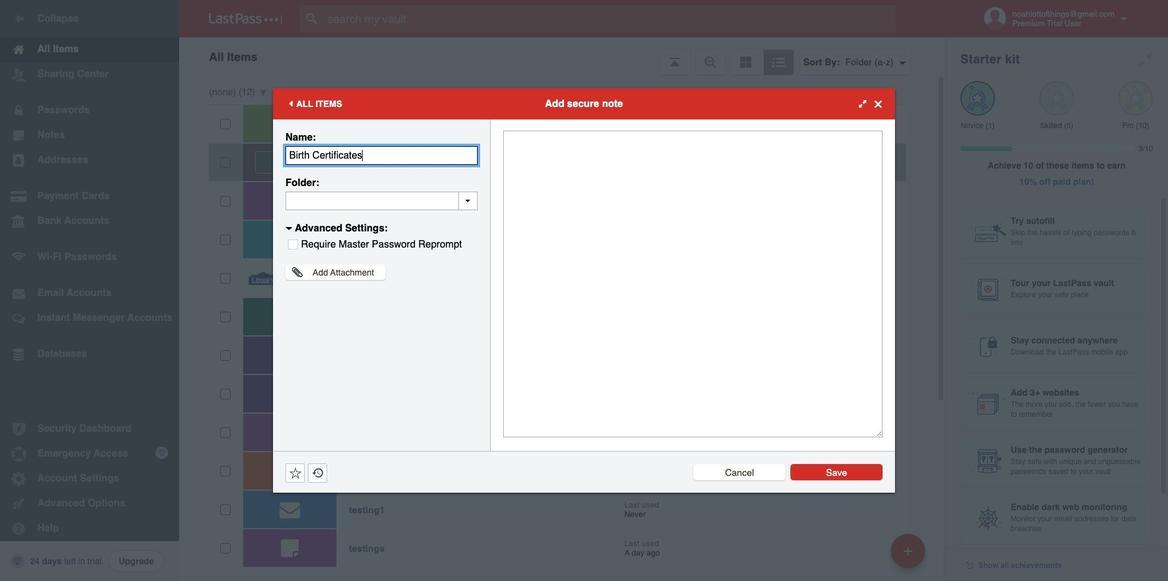 Task type: locate. For each thing, give the bounding box(es) containing it.
search my vault text field
[[300, 5, 920, 32]]

lastpass image
[[209, 13, 282, 24]]

None text field
[[503, 131, 883, 437], [286, 146, 478, 165], [286, 192, 478, 210], [503, 131, 883, 437], [286, 146, 478, 165], [286, 192, 478, 210]]

new item navigation
[[887, 530, 933, 581]]

dialog
[[273, 88, 895, 493]]



Task type: describe. For each thing, give the bounding box(es) containing it.
main navigation navigation
[[0, 0, 179, 581]]

vault options navigation
[[179, 37, 946, 75]]

new item image
[[904, 547, 913, 555]]

Search search field
[[300, 5, 920, 32]]



